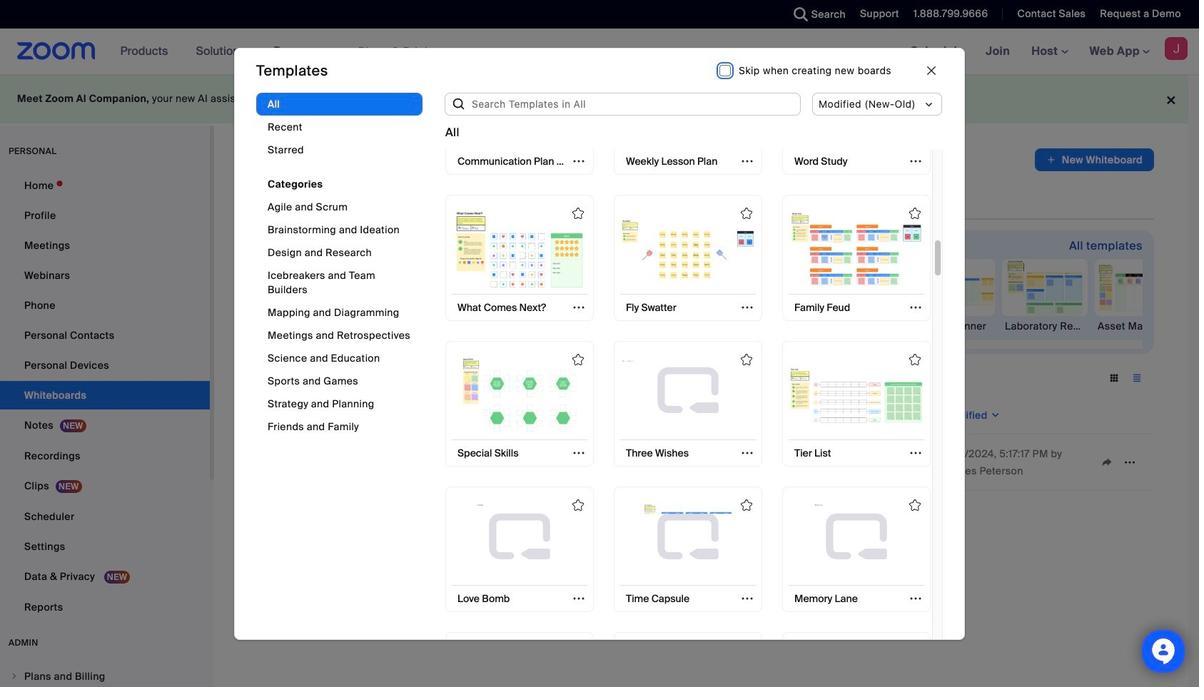 Task type: locate. For each thing, give the bounding box(es) containing it.
Search Templates in All text field
[[467, 92, 802, 115]]

learning experience canvas element
[[446, 319, 531, 334]]

add to starred image inside card for template three wishes element
[[741, 354, 753, 365]]

add to starred image
[[573, 208, 584, 219], [741, 208, 753, 219], [910, 208, 921, 219], [573, 500, 584, 511], [910, 500, 921, 511]]

banner
[[0, 29, 1200, 75]]

card for template time capsule element
[[614, 487, 763, 613]]

card for template tier list element
[[783, 341, 931, 467]]

add to starred image inside card for template memory lane element
[[910, 500, 921, 511]]

add to starred image inside card for template family feud element
[[910, 208, 921, 219]]

tabs of all whiteboard page tab list
[[249, 183, 873, 220]]

thumbnail for fly swatter image
[[622, 211, 755, 288]]

zoom logo image
[[17, 42, 95, 60]]

add to starred image inside card for template what comes next? element
[[573, 208, 584, 219]]

2 horizontal spatial cell
[[804, 460, 939, 466]]

fun fact element
[[353, 319, 439, 334]]

categories element
[[256, 92, 423, 452]]

add to starred image inside card for template special skills element
[[573, 354, 584, 365]]

add to starred image for thumbnail for memory lane
[[910, 500, 921, 511]]

application
[[1036, 149, 1155, 171], [249, 397, 1166, 502], [574, 452, 662, 474]]

add to starred image inside the card for template love bomb element
[[573, 500, 584, 511]]

status
[[446, 124, 460, 141]]

card for template fly swatter element
[[614, 195, 763, 321]]

thumbnail for love bomb image
[[454, 502, 586, 580]]

meetings navigation
[[900, 29, 1200, 75]]

card for template special skills element
[[446, 341, 594, 467]]

uml class diagram element
[[631, 319, 717, 334]]

add to starred image inside card for template fly swatter element
[[741, 208, 753, 219]]

card for template family feud element
[[783, 195, 931, 321]]

add to starred image
[[573, 354, 584, 365], [741, 354, 753, 365], [910, 354, 921, 365], [741, 500, 753, 511]]

card for template what comes next? element
[[446, 195, 594, 321]]

weekly schedule element
[[724, 319, 810, 334]]

asset management element
[[1096, 319, 1181, 334]]

add to starred image inside card for template tier list element
[[910, 354, 921, 365]]

cell
[[274, 444, 343, 482], [251, 458, 263, 469], [804, 460, 939, 466]]

add to starred image inside card for template time capsule element
[[741, 500, 753, 511]]

digital marketing canvas element
[[539, 319, 624, 334]]

add to starred image for thumbnail for family feud
[[910, 208, 921, 219]]

add to starred image for thumbnail for three wishes
[[741, 354, 753, 365]]

add to starred image for thumbnail for fly swatter
[[741, 208, 753, 219]]

footer
[[0, 74, 1189, 124]]

grid mode, not selected image
[[1104, 372, 1126, 385]]



Task type: vqa. For each thing, say whether or not it's contained in the screenshot.
CARD FOR TEMPLATE FLY SWATTER element
yes



Task type: describe. For each thing, give the bounding box(es) containing it.
add to starred image for thumbnail for love bomb
[[573, 500, 584, 511]]

product information navigation
[[110, 29, 453, 75]]

weekly planner element
[[910, 319, 996, 334]]

me-we-us retrospective element
[[260, 319, 346, 334]]

all templates element
[[444, 49, 944, 688]]

add to starred image for the thumbnail for special skills
[[573, 354, 584, 365]]

add to starred image for thumbnail for tier list
[[910, 354, 921, 365]]

Search text field
[[254, 367, 376, 390]]

laboratory report element
[[1003, 319, 1089, 334]]

thumbnail for tier list image
[[791, 357, 923, 434]]

show and tell with a twist element
[[817, 319, 903, 334]]

thumbnail for what comes next? image
[[454, 211, 586, 288]]

personal menu menu
[[0, 171, 210, 624]]

card for template memory lane element
[[783, 487, 931, 613]]

card for template three wishes element
[[614, 341, 763, 467]]

close image
[[928, 66, 936, 75]]

thumbnail for family feud image
[[791, 211, 923, 288]]

thumbnail for special skills image
[[454, 357, 586, 434]]

add to starred image for thumbnail for time capsule
[[741, 500, 753, 511]]

thumbnail for memory lane image
[[791, 502, 923, 580]]

add to starred image for thumbnail for what comes next?
[[573, 208, 584, 219]]

1 horizontal spatial cell
[[274, 444, 343, 482]]

list mode, selected image
[[1126, 372, 1149, 385]]

card for template love bomb element
[[446, 487, 594, 613]]

thumbnail for time capsule image
[[622, 502, 755, 580]]

0 horizontal spatial cell
[[251, 458, 263, 469]]

thumbnail for three wishes image
[[622, 357, 755, 434]]



